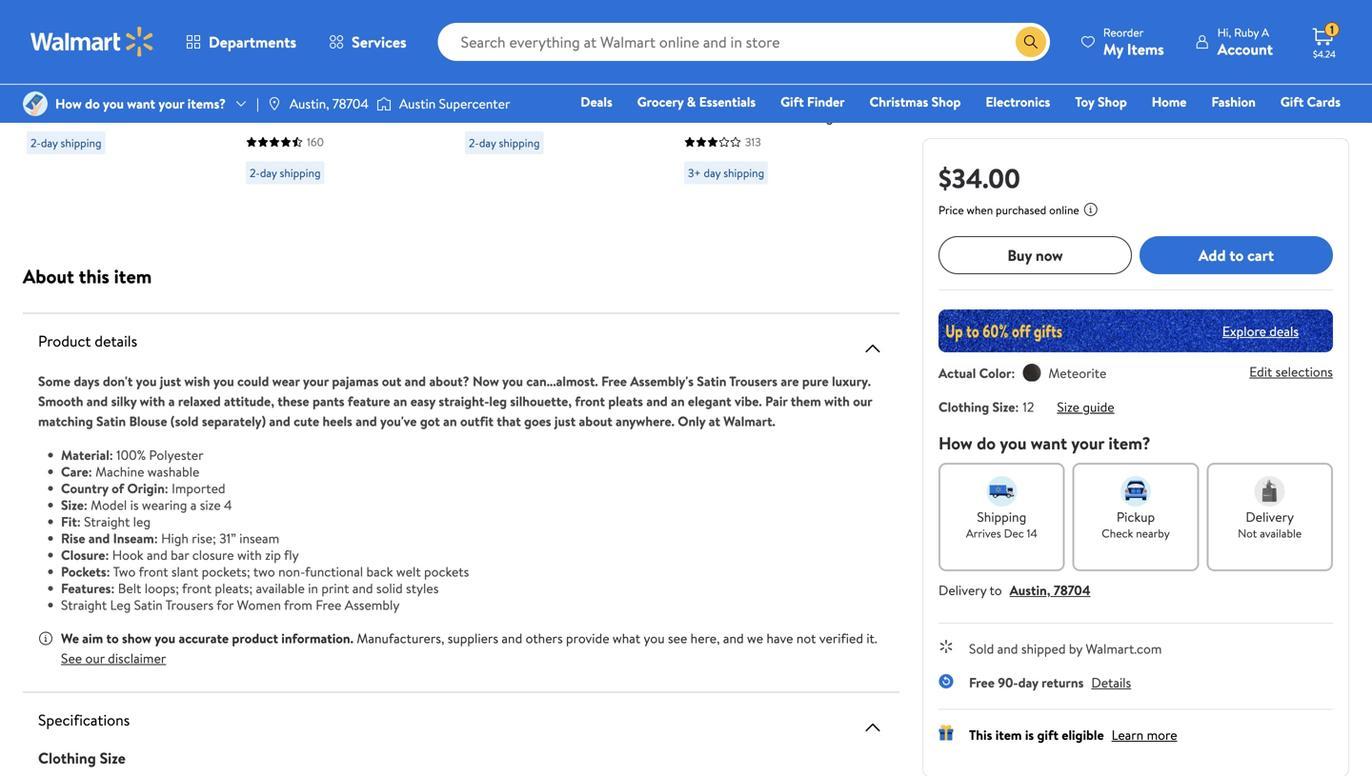 Task type: vqa. For each thing, say whether or not it's contained in the screenshot.
Custom
no



Task type: locate. For each thing, give the bounding box(es) containing it.
0 vertical spatial wide
[[141, 33, 175, 54]]

do down clothing size : 12
[[977, 432, 996, 456]]

1 vertical spatial wide
[[246, 84, 279, 105]]

for down "pockets;"
[[217, 596, 234, 615]]

leg inside the material: 100% polyester care: machine washable country of origin: imported size: model is wearing a size 4 fit: straight leg rise and inseam: high rise; 31" inseam closure: hook and bar closure with zip fly pockets: two front slant pockets; two non-functional back welt pockets features: belt loops; front pleats; available in print and solid styles straight leg satin trousers for women from free assembly
[[133, 513, 151, 531]]

core
[[528, 54, 561, 75]]

imported
[[172, 479, 226, 498]]

1 vertical spatial your
[[303, 372, 329, 391]]

1 product group from the left
[[27, 0, 204, 192]]

free
[[601, 372, 627, 391], [316, 596, 342, 615], [969, 674, 995, 692]]

trousers
[[786, 126, 841, 147], [730, 372, 778, 391], [165, 596, 214, 615]]

0 vertical spatial trousers
[[786, 126, 841, 147]]

0 horizontal spatial trousers
[[165, 596, 214, 615]]

item right this on the left of page
[[114, 263, 152, 290]]

arrives
[[966, 526, 1001, 542]]

1 horizontal spatial for
[[515, 96, 534, 117]]

pockets inside $29.99 chiclily women's wide leg lounge pants with pockets lightweight high waisted adjustable tie knot loose trousers, us size medium in blue gray
[[150, 54, 202, 75]]

elegant
[[688, 392, 732, 411]]

loose
[[723, 84, 762, 105], [157, 96, 196, 117], [332, 126, 371, 147]]

0 vertical spatial delivery
[[1246, 508, 1294, 527]]

others
[[526, 630, 563, 648]]

1 horizontal spatial 2-
[[250, 165, 260, 181]]

front right loops;
[[182, 579, 212, 598]]

gift for finder
[[781, 92, 804, 111]]

– inside $16.89 options from $16.89 – $26.99
[[804, 30, 811, 48]]

how for how do you want your items?
[[55, 94, 82, 113]]

available inside delivery not available
[[1260, 526, 1302, 542]]

your up pants
[[303, 372, 329, 391]]

wide for waisted
[[246, 84, 279, 105]]

khaki
[[812, 147, 847, 168]]

loose inside frontwalk womens cotton linen loose fit casual pants elastic waist yoga summer beach trousers pants with pockets khaki s
[[723, 84, 762, 105]]

front up about at the left bottom of the page
[[575, 392, 605, 411]]

1 vertical spatial austin,
[[1010, 581, 1051, 600]]

$12.96
[[550, 7, 586, 26]]

want right tie
[[127, 94, 155, 113]]

information.
[[281, 630, 354, 648]]

2 vertical spatial satin
[[134, 596, 163, 615]]

0 vertical spatial women
[[308, 63, 358, 84]]

toy
[[1075, 92, 1095, 111]]

–
[[362, 30, 370, 48], [804, 30, 811, 48]]

1 gift from the left
[[781, 92, 804, 111]]

0 horizontal spatial –
[[362, 30, 370, 48]]

pockets down waist
[[756, 147, 808, 168]]

vibe.
[[735, 392, 762, 411]]

item right this
[[996, 726, 1022, 745]]

and right sold
[[998, 640, 1018, 659]]

details button
[[1092, 674, 1132, 692]]

grocery & essentials
[[637, 92, 756, 111]]

1 horizontal spatial how
[[939, 432, 973, 456]]

size left guide at right bottom
[[1057, 398, 1080, 417]]

2 horizontal spatial loose
[[723, 84, 762, 105]]

1 horizontal spatial an
[[443, 412, 457, 431]]

loose left fit
[[723, 84, 762, 105]]

product group
[[27, 0, 204, 192], [246, 0, 423, 192], [465, 0, 642, 192], [684, 0, 862, 192]]

how up trousers,
[[55, 94, 82, 113]]

delivery for to
[[939, 581, 987, 600]]

wide down $29.99
[[141, 33, 175, 54]]

purchased
[[996, 202, 1047, 218]]

0 horizontal spatial leg
[[133, 513, 151, 531]]

from down non-
[[284, 596, 312, 615]]

just
[[160, 372, 181, 391], [555, 412, 576, 431]]

our inside the some days don't you just wish you could wear your pajamas out and about? now you can...almost. free assembly's satin trousers are pure luxury. smooth and silky with a relaxed attitude, these pants feature an easy straight-leg silhouette, front pleats and an elegant vibe. pair them with our matching satin blouse (sold separately) and cute heels and you've got an outfit that goes just about anywhere. only at walmart.
[[853, 392, 872, 411]]

registry
[[1122, 119, 1170, 138]]

gift inside gift cards registry
[[1281, 92, 1304, 111]]

from inside the material: 100% polyester care: machine washable country of origin: imported size: model is wearing a size 4 fit: straight leg rise and inseam: high rise; 31" inseam closure: hook and bar closure with zip fly pockets: two front slant pockets; two non-functional back welt pockets features: belt loops; front pleats; available in print and solid styles straight leg satin trousers for women from free assembly
[[284, 596, 312, 615]]

0 horizontal spatial waisted
[[143, 75, 195, 96]]

add
[[1199, 245, 1226, 266]]

free left the 90-
[[969, 674, 995, 692]]

1 horizontal spatial  image
[[376, 94, 392, 113]]

size guide
[[1057, 398, 1115, 417]]

austin, 78704
[[290, 94, 369, 113]]

clothing for clothing size : 12
[[939, 398, 989, 417]]

straight
[[84, 513, 130, 531], [61, 596, 107, 615]]

only
[[678, 412, 706, 431]]

high
[[108, 75, 139, 96], [350, 84, 382, 105], [161, 529, 189, 548]]

4
[[224, 496, 232, 515]]

edit selections
[[1250, 362, 1333, 381]]

now $9.98 $12.96 athletic works women's dri more core athleisure bootcut yoga pants, 32" inseam for regular and petite
[[465, 5, 632, 138]]

1 horizontal spatial just
[[555, 412, 576, 431]]

our inside we aim to show you accurate product information. manufacturers, suppliers and others provide what you see here, and we have not verified it. see our disclaimer
[[85, 650, 105, 668]]

0 horizontal spatial want
[[127, 94, 155, 113]]

1 vertical spatial waisted
[[246, 105, 298, 126]]

is inside the material: 100% polyester care: machine washable country of origin: imported size: model is wearing a size 4 fit: straight leg rise and inseam: high rise; 31" inseam closure: hook and bar closure with zip fly pockets: two front slant pockets; two non-functional back welt pockets features: belt loops; front pleats; available in print and solid styles straight leg satin trousers for women from free assembly
[[130, 496, 139, 515]]

wide inside anygrew women casual wide leg pants high waisted business work casual pants loose flowy beach palazzo pants
[[246, 84, 279, 105]]

2-day shipping down inseam
[[469, 135, 540, 151]]

a up (sold
[[168, 392, 175, 411]]

returns
[[1042, 674, 1084, 692]]

product group containing chiclily women's wide leg lounge pants with pockets lightweight high waisted adjustable tie knot loose trousers, us size medium in blue gray
[[27, 0, 204, 192]]

to inside button
[[1230, 245, 1244, 266]]

do for how do you want your item?
[[977, 432, 996, 456]]

in inside the material: 100% polyester care: machine washable country of origin: imported size: model is wearing a size 4 fit: straight leg rise and inseam: high rise; 31" inseam closure: hook and bar closure with zip fly pockets: two front slant pockets; two non-functional back welt pockets features: belt loops; front pleats; available in print and solid styles straight leg satin trousers for women from free assembly
[[308, 579, 318, 598]]

leg inside $29.99 chiclily women's wide leg lounge pants with pockets lightweight high waisted adjustable tie knot loose trousers, us size medium in blue gray
[[179, 33, 202, 54]]

2 shop from the left
[[1098, 92, 1127, 111]]

trousers up vibe.
[[730, 372, 778, 391]]

fashion
[[1212, 92, 1256, 111]]

leg for business
[[283, 84, 307, 105]]

0 vertical spatial do
[[85, 94, 100, 113]]

your inside the some days don't you just wish you could wear your pajamas out and about? now you can...almost. free assembly's satin trousers are pure luxury. smooth and silky with a relaxed attitude, these pants feature an easy straight-leg silhouette, front pleats and an elegant vibe. pair them with our matching satin blouse (sold separately) and cute heels and you've got an outfit that goes just about anywhere. only at walmart.
[[303, 372, 329, 391]]

athletic
[[465, 33, 518, 54]]

0 vertical spatial how
[[55, 94, 82, 113]]

1 horizontal spatial yoga
[[810, 105, 841, 126]]

2- left blue
[[30, 135, 41, 151]]

1 vertical spatial yoga
[[810, 105, 841, 126]]

1 horizontal spatial women
[[308, 63, 358, 84]]

 image for how do you want your items?
[[23, 91, 48, 116]]

loose inside $29.99 chiclily women's wide leg lounge pants with pockets lightweight high waisted adjustable tie knot loose trousers, us size medium in blue gray
[[157, 96, 196, 117]]

services
[[352, 31, 407, 52]]

1 vertical spatial clothing
[[38, 748, 96, 769]]

1 vertical spatial free
[[316, 596, 342, 615]]

1 vertical spatial is
[[1025, 726, 1034, 745]]

gift cards link
[[1272, 91, 1350, 112]]

delivery down intent image for delivery
[[1246, 508, 1294, 527]]

available down zip at the bottom left of page
[[256, 579, 305, 598]]

0 vertical spatial $16.89
[[684, 5, 731, 29]]

0 vertical spatial for
[[515, 96, 534, 117]]

wide down the "departments"
[[246, 84, 279, 105]]

work
[[361, 105, 396, 126]]

leg inside anygrew women casual wide leg pants high waisted business work casual pants loose flowy beach palazzo pants
[[283, 84, 307, 105]]

2 vertical spatial to
[[106, 630, 119, 648]]

women's down $29.99
[[79, 33, 138, 54]]

you
[[103, 94, 124, 113], [136, 372, 157, 391], [213, 372, 234, 391], [502, 372, 523, 391], [1000, 432, 1027, 456], [155, 630, 176, 648], [644, 630, 665, 648]]

leg right |
[[283, 84, 307, 105]]

1 horizontal spatial shop
[[1098, 92, 1127, 111]]

2 vertical spatial trousers
[[165, 596, 214, 615]]

our down luxury. at the right of the page
[[853, 392, 872, 411]]

0 horizontal spatial an
[[394, 392, 407, 411]]

high inside anygrew women casual wide leg pants high waisted business work casual pants loose flowy beach palazzo pants
[[350, 84, 382, 105]]

0 vertical spatial your
[[159, 94, 184, 113]]

from
[[295, 30, 324, 48], [734, 30, 762, 48], [284, 596, 312, 615]]

1 vertical spatial pockets
[[756, 147, 808, 168]]

how down clothing size : 12
[[939, 432, 973, 456]]

0 vertical spatial to
[[1230, 245, 1244, 266]]

0 horizontal spatial loose
[[157, 96, 196, 117]]

and left we
[[723, 630, 744, 648]]

provide
[[566, 630, 610, 648]]

clothing down specifications on the bottom of the page
[[38, 748, 96, 769]]

1 horizontal spatial loose
[[332, 126, 371, 147]]

2 horizontal spatial trousers
[[786, 126, 841, 147]]

satin up the elegant
[[697, 372, 727, 391]]

your up medium
[[159, 94, 184, 113]]

1 horizontal spatial $16.89
[[765, 30, 801, 48]]

0 vertical spatial leg
[[179, 33, 202, 54]]

do up us
[[85, 94, 100, 113]]

an right got
[[443, 412, 457, 431]]

straight down pockets:
[[61, 596, 107, 615]]

meteorite
[[1049, 364, 1107, 383]]

0 vertical spatial our
[[853, 392, 872, 411]]

day down inseam
[[479, 135, 496, 151]]

leg down two
[[110, 596, 131, 615]]

wide inside $29.99 chiclily women's wide leg lounge pants with pockets lightweight high waisted adjustable tie knot loose trousers, us size medium in blue gray
[[141, 33, 175, 54]]

product
[[232, 630, 278, 648]]

2 horizontal spatial high
[[350, 84, 382, 105]]

solid
[[376, 579, 403, 598]]

is left gift
[[1025, 726, 1034, 745]]

for right inseam
[[515, 96, 534, 117]]

 image for austin supercenter
[[376, 94, 392, 113]]

and
[[592, 96, 616, 117], [405, 372, 426, 391], [87, 392, 108, 411], [646, 392, 668, 411], [269, 412, 290, 431], [356, 412, 377, 431], [89, 529, 110, 548], [147, 546, 167, 565], [352, 579, 373, 598], [502, 630, 523, 648], [723, 630, 744, 648], [998, 640, 1018, 659]]

shipping arrives dec 14
[[966, 508, 1038, 542]]

1 vertical spatial do
[[977, 432, 996, 456]]

0 vertical spatial satin
[[697, 372, 727, 391]]

from up frontwalk
[[734, 30, 762, 48]]

with left zip at the bottom left of page
[[237, 546, 262, 565]]

1 shop from the left
[[932, 92, 961, 111]]

1 horizontal spatial your
[[303, 372, 329, 391]]

austin, down 14
[[1010, 581, 1051, 600]]

1 horizontal spatial a
[[190, 496, 197, 515]]

satin inside the material: 100% polyester care: machine washable country of origin: imported size: model is wearing a size 4 fit: straight leg rise and inseam: high rise; 31" inseam closure: hook and bar closure with zip fly pockets: two front slant pockets; two non-functional back welt pockets features: belt loops; front pleats; available in print and solid styles straight leg satin trousers for women from free assembly
[[134, 596, 163, 615]]

care:
[[61, 463, 92, 481]]

beach left palazzo at the left
[[246, 147, 286, 168]]

1 horizontal spatial satin
[[134, 596, 163, 615]]

yoga left pants,
[[522, 75, 554, 96]]

lightweight
[[27, 75, 104, 96]]

0 horizontal spatial do
[[85, 94, 100, 113]]

: left 12
[[1015, 398, 1019, 417]]

2 product group from the left
[[246, 0, 423, 192]]

2 – from the left
[[804, 30, 811, 48]]

separately)
[[202, 412, 266, 431]]

an up only
[[671, 392, 685, 411]]

waisted inside anygrew women casual wide leg pants high waisted business work casual pants loose flowy beach palazzo pants
[[246, 105, 298, 126]]

front right two
[[139, 563, 168, 581]]

1 vertical spatial leg
[[133, 513, 151, 531]]

3 product group from the left
[[465, 0, 642, 192]]

day for anygrew women casual wide leg pants high waisted business work casual pants loose flowy beach palazzo pants
[[260, 165, 277, 181]]

guide
[[1083, 398, 1115, 417]]

2- for $9.98
[[469, 135, 479, 151]]

legal information image
[[1083, 202, 1099, 217]]

leg up "items?"
[[179, 33, 202, 54]]

leg down origin:
[[133, 513, 151, 531]]

now inside now $9.98 $12.96 athletic works women's dri more core athleisure bootcut yoga pants, 32" inseam for regular and petite
[[465, 5, 499, 29]]

trousers down slant
[[165, 596, 214, 615]]

shop right the toy
[[1098, 92, 1127, 111]]

is right of
[[130, 496, 139, 515]]

0 horizontal spatial satin
[[96, 412, 126, 431]]

your down size guide button
[[1072, 432, 1105, 456]]

items?
[[187, 94, 226, 113]]

casual right fit
[[787, 84, 830, 105]]

0 horizontal spatial clothing
[[38, 748, 96, 769]]

just right goes
[[555, 412, 576, 431]]

tie
[[99, 96, 118, 117]]

casual down |
[[246, 126, 289, 147]]

1 vertical spatial a
[[190, 496, 197, 515]]

1 horizontal spatial women's
[[566, 33, 625, 54]]

smooth
[[38, 392, 83, 411]]

0 vertical spatial now
[[465, 5, 499, 29]]

2 horizontal spatial to
[[1230, 245, 1244, 266]]

 image left austin
[[376, 94, 392, 113]]

1 vertical spatial item
[[996, 726, 1022, 745]]

gifting made easy image
[[939, 726, 954, 741]]

is
[[130, 496, 139, 515], [1025, 726, 1034, 745]]

$16.89 up womens
[[765, 30, 801, 48]]

austin, up 160
[[290, 94, 329, 113]]

0 horizontal spatial gift
[[781, 92, 804, 111]]

now up straight-
[[473, 372, 499, 391]]

pockets up "items?"
[[150, 54, 202, 75]]

2 women's from the left
[[566, 33, 625, 54]]

1 women's from the left
[[79, 33, 138, 54]]

delivery
[[1246, 508, 1294, 527], [939, 581, 987, 600]]

0 horizontal spatial front
[[139, 563, 168, 581]]

cute
[[294, 412, 319, 431]]

1 vertical spatial to
[[990, 581, 1002, 600]]

 image
[[23, 91, 48, 116], [376, 94, 392, 113]]

2- left palazzo at the left
[[250, 165, 260, 181]]

shipping for chiclily women's wide leg lounge pants with pockets lightweight high waisted adjustable tie knot loose trousers, us size medium in blue gray
[[61, 135, 102, 151]]

accurate
[[179, 630, 229, 648]]

now inside the some days don't you just wish you could wear your pajamas out and about? now you can...almost. free assembly's satin trousers are pure luxury. smooth and silky with a relaxed attitude, these pants feature an easy straight-leg silhouette, front pleats and an elegant vibe. pair them with our matching satin blouse (sold separately) and cute heels and you've got an outfit that goes just about anywhere. only at walmart.
[[473, 372, 499, 391]]

clothing for clothing size
[[38, 748, 96, 769]]

your for how do you want your item?
[[1072, 432, 1105, 456]]

color
[[979, 364, 1012, 383]]

women's down $12.96
[[566, 33, 625, 54]]

2 vertical spatial leg
[[110, 596, 131, 615]]

loose right the knot
[[157, 96, 196, 117]]

4 product group from the left
[[684, 0, 862, 192]]

just left wish
[[160, 372, 181, 391]]

women up product
[[237, 596, 281, 615]]

pleats;
[[215, 579, 253, 598]]

 image
[[267, 96, 282, 112]]

walmart+ link
[[1276, 118, 1350, 139]]

free up pleats
[[601, 372, 627, 391]]

straight down of
[[84, 513, 130, 531]]

1 horizontal spatial in
[[308, 579, 318, 598]]

delivery down arrives
[[939, 581, 987, 600]]

shipping down 160
[[280, 165, 321, 181]]

2-day shipping down adjustable
[[30, 135, 102, 151]]

beach inside frontwalk womens cotton linen loose fit casual pants elastic waist yoga summer beach trousers pants with pockets khaki s
[[743, 126, 783, 147]]

shipping for athletic works women's dri more core athleisure bootcut yoga pants, 32" inseam for regular and petite
[[499, 135, 540, 151]]

in left blue
[[27, 138, 38, 159]]

in left print
[[308, 579, 318, 598]]

wide
[[141, 33, 175, 54], [246, 84, 279, 105]]

shipping down inseam
[[499, 135, 540, 151]]

0 horizontal spatial how
[[55, 94, 82, 113]]

day down adjustable
[[41, 135, 58, 151]]

ruby
[[1234, 24, 1259, 41]]

0 vertical spatial item
[[114, 263, 152, 290]]

day right 3+
[[704, 165, 721, 181]]

a
[[168, 392, 175, 411], [190, 496, 197, 515]]

gift inside "link"
[[781, 92, 804, 111]]

in
[[27, 138, 38, 159], [308, 579, 318, 598]]

0 vertical spatial just
[[160, 372, 181, 391]]

day left palazzo at the left
[[260, 165, 277, 181]]

2 horizontal spatial front
[[575, 392, 605, 411]]

options up frontwalk
[[684, 30, 731, 48]]

1 horizontal spatial 78704
[[1054, 581, 1091, 600]]

how for how do you want your item?
[[939, 432, 973, 456]]

actual color :
[[939, 364, 1015, 383]]

gift for cards
[[1281, 92, 1304, 111]]

2 horizontal spatial leg
[[283, 84, 307, 105]]

trousers inside frontwalk womens cotton linen loose fit casual pants elastic waist yoga summer beach trousers pants with pockets khaki s
[[786, 126, 841, 147]]

to for add
[[1230, 245, 1244, 266]]

trousers inside the some days don't you just wish you could wear your pajamas out and about? now you can...almost. free assembly's satin trousers are pure luxury. smooth and silky with a relaxed attitude, these pants feature an easy straight-leg silhouette, front pleats and an elegant vibe. pair them with our matching satin blouse (sold separately) and cute heels and you've got an outfit that goes just about anywhere. only at walmart.
[[730, 372, 778, 391]]

for inside the material: 100% polyester care: machine washable country of origin: imported size: model is wearing a size 4 fit: straight leg rise and inseam: high rise; 31" inseam closure: hook and bar closure with zip fly pockets: two front slant pockets; two non-functional back welt pockets features: belt loops; front pleats; available in print and solid styles straight leg satin trousers for women from free assembly
[[217, 596, 234, 615]]

0 horizontal spatial 2-
[[30, 135, 41, 151]]

0 horizontal spatial for
[[217, 596, 234, 615]]

1 vertical spatial now
[[473, 372, 499, 391]]

$26.99
[[815, 30, 853, 48]]

0 horizontal spatial 78704
[[333, 94, 369, 113]]

services button
[[313, 19, 423, 65]]

 image up trousers,
[[23, 91, 48, 116]]

an
[[394, 392, 407, 411], [671, 392, 685, 411], [443, 412, 457, 431]]

gray
[[75, 138, 106, 159]]

product group containing anygrew women casual wide leg pants high waisted business work casual pants loose flowy beach palazzo pants
[[246, 0, 423, 192]]

available inside the material: 100% polyester care: machine washable country of origin: imported size: model is wearing a size 4 fit: straight leg rise and inseam: high rise; 31" inseam closure: hook and bar closure with zip fly pockets: two front slant pockets; two non-functional back welt pockets features: belt loops; front pleats; available in print and solid styles straight leg satin trousers for women from free assembly
[[256, 579, 305, 598]]

delivery for not
[[1246, 508, 1294, 527]]

delivery inside delivery not available
[[1246, 508, 1294, 527]]

and left others
[[502, 630, 523, 648]]

0 vertical spatial is
[[130, 496, 139, 515]]

1 horizontal spatial leg
[[489, 392, 507, 411]]

delivery to austin, 78704
[[939, 581, 1091, 600]]

options up anygrew
[[246, 30, 292, 48]]

inseam
[[465, 96, 511, 117]]

leg up that
[[489, 392, 507, 411]]

1 vertical spatial $16.89
[[765, 30, 801, 48]]

shipping down 1173
[[61, 135, 102, 151]]

yoga inside now $9.98 $12.96 athletic works women's dri more core athleisure bootcut yoga pants, 32" inseam for regular and petite
[[522, 75, 554, 96]]

pants
[[313, 392, 345, 411]]

an up you've
[[394, 392, 407, 411]]

1 horizontal spatial delivery
[[1246, 508, 1294, 527]]

2-day shipping
[[30, 135, 102, 151], [469, 135, 540, 151], [250, 165, 321, 181]]

1 vertical spatial just
[[555, 412, 576, 431]]

2- for chiclily
[[30, 135, 41, 151]]

1 vertical spatial our
[[85, 650, 105, 668]]

1 – from the left
[[362, 30, 370, 48]]

a left size
[[190, 496, 197, 515]]

toy shop link
[[1067, 91, 1136, 112]]

2 horizontal spatial satin
[[697, 372, 727, 391]]

these
[[278, 392, 309, 411]]

that
[[497, 412, 521, 431]]

satin down silky
[[96, 412, 126, 431]]

options inside $16.89 options from $16.89 – $26.99
[[684, 30, 731, 48]]

0 horizontal spatial a
[[168, 392, 175, 411]]

0 horizontal spatial available
[[256, 579, 305, 598]]

– right the $17.67
[[362, 30, 370, 48]]

satin up 'show'
[[134, 596, 163, 615]]

wish
[[184, 372, 210, 391]]

and right regular
[[592, 96, 616, 117]]

1 horizontal spatial our
[[853, 392, 872, 411]]

to left austin, 78704 button
[[990, 581, 1002, 600]]

size
[[200, 496, 221, 515]]

sold and shipped by walmart.com
[[969, 640, 1162, 659]]

waisted down anygrew
[[246, 105, 298, 126]]

2 gift from the left
[[1281, 92, 1304, 111]]

1 vertical spatial 78704
[[1054, 581, 1091, 600]]

women up austin, 78704
[[308, 63, 358, 84]]

0 vertical spatial free
[[601, 372, 627, 391]]

pants inside $29.99 chiclily women's wide leg lounge pants with pockets lightweight high waisted adjustable tie knot loose trousers, us size medium in blue gray
[[79, 54, 115, 75]]

delivery not available
[[1238, 508, 1302, 542]]

to
[[1230, 245, 1244, 266], [990, 581, 1002, 600], [106, 630, 119, 648]]

2 options from the left
[[684, 30, 731, 48]]

available
[[1260, 526, 1302, 542], [256, 579, 305, 598]]

2 horizontal spatial 2-
[[469, 135, 479, 151]]

our
[[853, 392, 872, 411], [85, 650, 105, 668]]

0 vertical spatial available
[[1260, 526, 1302, 542]]

0 horizontal spatial beach
[[246, 147, 286, 168]]

high inside $29.99 chiclily women's wide leg lounge pants with pockets lightweight high waisted adjustable tie knot loose trousers, us size medium in blue gray
[[108, 75, 139, 96]]

1 vertical spatial women
[[237, 596, 281, 615]]

days
[[74, 372, 100, 391]]

1 horizontal spatial options
[[684, 30, 731, 48]]

0 horizontal spatial options
[[246, 30, 292, 48]]

heels
[[323, 412, 352, 431]]



Task type: describe. For each thing, give the bounding box(es) containing it.
waisted inside $29.99 chiclily women's wide leg lounge pants with pockets lightweight high waisted adjustable tie knot loose trousers, us size medium in blue gray
[[143, 75, 195, 96]]

2-day shipping for chiclily
[[30, 135, 102, 151]]

90-
[[998, 674, 1018, 692]]

cards
[[1307, 92, 1341, 111]]

specifications image
[[862, 717, 884, 740]]

intent image for delivery image
[[1255, 477, 1285, 507]]

washable
[[148, 463, 200, 481]]

rise
[[61, 529, 85, 548]]

313
[[745, 134, 761, 150]]

with down luxury. at the right of the page
[[825, 392, 850, 411]]

deals
[[581, 92, 613, 111]]

and up easy on the bottom left
[[405, 372, 426, 391]]

cart
[[1248, 245, 1274, 266]]

s
[[851, 147, 859, 168]]

leg inside the some days don't you just wish you could wear your pajamas out and about? now you can...almost. free assembly's satin trousers are pure luxury. smooth and silky with a relaxed attitude, these pants feature an easy straight-leg silhouette, front pleats and an elegant vibe. pair them with our matching satin blouse (sold separately) and cute heels and you've got an outfit that goes just about anywhere. only at walmart.
[[489, 392, 507, 411]]

how do you want your items?
[[55, 94, 226, 113]]

inseam
[[239, 529, 279, 548]]

more
[[489, 54, 525, 75]]

gift finder
[[781, 92, 845, 111]]

christmas
[[870, 92, 929, 111]]

and left the "solid"
[[352, 579, 373, 598]]

up to sixty percent off deals. shop now. image
[[939, 310, 1333, 353]]

silky
[[111, 392, 137, 411]]

2 vertical spatial free
[[969, 674, 995, 692]]

christmas shop
[[870, 92, 961, 111]]

and left bar
[[147, 546, 167, 565]]

free inside the some days don't you just wish you could wear your pajamas out and about? now you can...almost. free assembly's satin trousers are pure luxury. smooth and silky with a relaxed attitude, these pants feature an easy straight-leg silhouette, front pleats and an elegant vibe. pair them with our matching satin blouse (sold separately) and cute heels and you've got an outfit that goes just about anywhere. only at walmart.
[[601, 372, 627, 391]]

beach inside anygrew women casual wide leg pants high waisted business work casual pants loose flowy beach palazzo pants
[[246, 147, 286, 168]]

2 horizontal spatial an
[[671, 392, 685, 411]]

anygrew
[[246, 63, 304, 84]]

casual inside frontwalk womens cotton linen loose fit casual pants elastic waist yoga summer beach trousers pants with pockets khaki s
[[787, 84, 830, 105]]

wear
[[272, 372, 300, 391]]

a inside the some days don't you just wish you could wear your pajamas out and about? now you can...almost. free assembly's satin trousers are pure luxury. smooth and silky with a relaxed attitude, these pants feature an easy straight-leg silhouette, front pleats and an elegant vibe. pair them with our matching satin blouse (sold separately) and cute heels and you've got an outfit that goes just about anywhere. only at walmart.
[[168, 392, 175, 411]]

shipping for anygrew women casual wide leg pants high waisted business work casual pants loose flowy beach palazzo pants
[[280, 165, 321, 181]]

regular
[[538, 96, 588, 117]]

and inside now $9.98 $12.96 athletic works women's dri more core athleisure bootcut yoga pants, 32" inseam for regular and petite
[[592, 96, 616, 117]]

add to cart button
[[1140, 236, 1333, 274]]

how do you want your item?
[[939, 432, 1151, 456]]

eligible
[[1062, 726, 1104, 745]]

here,
[[691, 630, 720, 648]]

sold
[[969, 640, 994, 659]]

hi,
[[1218, 24, 1232, 41]]

and down these
[[269, 412, 290, 431]]

0 vertical spatial 78704
[[333, 94, 369, 113]]

size:
[[61, 496, 87, 515]]

women inside the material: 100% polyester care: machine washable country of origin: imported size: model is wearing a size 4 fit: straight leg rise and inseam: high rise; 31" inseam closure: hook and bar closure with zip fly pockets: two front slant pockets; two non-functional back welt pockets features: belt loops; front pleats; available in print and solid styles straight leg satin trousers for women from free assembly
[[237, 596, 281, 615]]

1 horizontal spatial is
[[1025, 726, 1034, 745]]

not
[[797, 630, 816, 648]]

product group containing $16.89
[[684, 0, 862, 192]]

online
[[1049, 202, 1080, 218]]

in inside $29.99 chiclily women's wide leg lounge pants with pockets lightweight high waisted adjustable tie knot loose trousers, us size medium in blue gray
[[27, 138, 38, 159]]

nearby
[[1136, 526, 1170, 542]]

wide for with
[[141, 33, 175, 54]]

we
[[61, 630, 79, 648]]

walmart+
[[1284, 119, 1341, 138]]

with up the blouse
[[140, 392, 165, 411]]

do for how do you want your items?
[[85, 94, 100, 113]]

from left the $17.67
[[295, 30, 324, 48]]

intent image for shipping image
[[987, 477, 1017, 507]]

loose inside anygrew women casual wide leg pants high waisted business work casual pants loose flowy beach palazzo pants
[[332, 126, 371, 147]]

price
[[939, 202, 964, 218]]

account
[[1218, 39, 1273, 60]]

machine
[[95, 463, 144, 481]]

day for athletic works women's dri more core athleisure bootcut yoga pants, 32" inseam for regular and petite
[[479, 135, 496, 151]]

women's inside $29.99 chiclily women's wide leg lounge pants with pockets lightweight high waisted adjustable tie knot loose trousers, us size medium in blue gray
[[79, 33, 138, 54]]

two
[[253, 563, 275, 581]]

closure:
[[61, 546, 109, 565]]

from inside $16.89 options from $16.89 – $26.99
[[734, 30, 762, 48]]

home
[[1152, 92, 1187, 111]]

want for item?
[[1031, 432, 1067, 456]]

shop for christmas shop
[[932, 92, 961, 111]]

and down assembly's
[[646, 392, 668, 411]]

1 horizontal spatial item
[[996, 726, 1022, 745]]

shipping
[[977, 508, 1027, 527]]

medium
[[141, 117, 194, 138]]

see
[[668, 630, 687, 648]]

(sold
[[170, 412, 199, 431]]

Search search field
[[438, 23, 1050, 61]]

high inside the material: 100% polyester care: machine washable country of origin: imported size: model is wearing a size 4 fit: straight leg rise and inseam: high rise; 31" inseam closure: hook and bar closure with zip fly pockets: two front slant pockets; two non-functional back welt pockets features: belt loops; front pleats; available in print and solid styles straight leg satin trousers for women from free assembly
[[161, 529, 189, 548]]

grocery
[[637, 92, 684, 111]]

to inside we aim to show you accurate product information. manufacturers, suppliers and others provide what you see here, and we have not verified it. see our disclaimer
[[106, 630, 119, 648]]

print
[[322, 579, 349, 598]]

buy
[[1008, 245, 1032, 266]]

one debit
[[1195, 119, 1259, 138]]

for inside now $9.98 $12.96 athletic works women's dri more core athleisure bootcut yoga pants, 32" inseam for regular and petite
[[515, 96, 534, 117]]

1 horizontal spatial front
[[182, 579, 212, 598]]

and down feature
[[356, 412, 377, 431]]

your for how do you want your items?
[[159, 94, 184, 113]]

1 options from the left
[[246, 30, 292, 48]]

day for chiclily women's wide leg lounge pants with pockets lightweight high waisted adjustable tie knot loose trousers, us size medium in blue gray
[[41, 135, 58, 151]]

1 horizontal spatial 2-day shipping
[[250, 165, 321, 181]]

2-day shipping for $9.98
[[469, 135, 540, 151]]

lounge
[[27, 54, 75, 75]]

of
[[112, 479, 124, 498]]

shop for toy shop
[[1098, 92, 1127, 111]]

size down specifications on the bottom of the page
[[100, 748, 126, 769]]

assembly
[[345, 596, 400, 615]]

and down days
[[87, 392, 108, 411]]

: for size
[[1015, 398, 1019, 417]]

toy shop
[[1075, 92, 1127, 111]]

by
[[1069, 640, 1083, 659]]

0 horizontal spatial item
[[114, 263, 152, 290]]

0 horizontal spatial $16.89
[[684, 5, 731, 29]]

blue
[[42, 138, 71, 159]]

0 vertical spatial austin,
[[290, 94, 329, 113]]

Walmart Site-Wide search field
[[438, 23, 1050, 61]]

electronics
[[986, 92, 1051, 111]]

you've
[[380, 412, 417, 431]]

free inside the material: 100% polyester care: machine washable country of origin: imported size: model is wearing a size 4 fit: straight leg rise and inseam: high rise; 31" inseam closure: hook and bar closure with zip fly pockets: two front slant pockets; two non-functional back welt pockets features: belt loops; front pleats; available in print and solid styles straight leg satin trousers for women from free assembly
[[316, 596, 342, 615]]

want for items?
[[127, 94, 155, 113]]

can...almost.
[[526, 372, 598, 391]]

chiclily
[[27, 33, 75, 54]]

item?
[[1109, 432, 1151, 456]]

leg inside the material: 100% polyester care: machine washable country of origin: imported size: model is wearing a size 4 fit: straight leg rise and inseam: high rise; 31" inseam closure: hook and bar closure with zip fly pockets: two front slant pockets; two non-functional back welt pockets features: belt loops; front pleats; available in print and solid styles straight leg satin trousers for women from free assembly
[[110, 596, 131, 615]]

reorder my items
[[1104, 24, 1164, 60]]

women's inside now $9.98 $12.96 athletic works women's dri more core athleisure bootcut yoga pants, 32" inseam for regular and petite
[[566, 33, 625, 54]]

items
[[1127, 39, 1164, 60]]

100%
[[116, 446, 146, 465]]

product details
[[38, 331, 137, 352]]

product group containing now $9.98
[[465, 0, 642, 192]]

yoga inside frontwalk womens cotton linen loose fit casual pants elastic waist yoga summer beach trousers pants with pockets khaki s
[[810, 105, 841, 126]]

and right rise
[[89, 529, 110, 548]]

zip
[[265, 546, 281, 565]]

check
[[1102, 526, 1134, 542]]

1 horizontal spatial casual
[[362, 63, 405, 84]]

: for color
[[1012, 364, 1015, 383]]

product details image
[[862, 337, 884, 360]]

size left 12
[[993, 398, 1015, 417]]

clothing size
[[38, 748, 126, 769]]

$19.98
[[373, 30, 408, 48]]

wearing
[[142, 496, 187, 515]]

departments
[[209, 31, 296, 52]]

1 vertical spatial straight
[[61, 596, 107, 615]]

frontwalk
[[684, 63, 749, 84]]

walmart.com
[[1086, 640, 1162, 659]]

$16.89 options from $16.89 – $26.99
[[684, 5, 853, 48]]

easy
[[411, 392, 436, 411]]

size inside $29.99 chiclily women's wide leg lounge pants with pockets lightweight high waisted adjustable tie knot loose trousers, us size medium in blue gray
[[112, 117, 137, 138]]

pure
[[802, 372, 829, 391]]

add to cart
[[1199, 245, 1274, 266]]

with inside frontwalk womens cotton linen loose fit casual pants elastic waist yoga summer beach trousers pants with pockets khaki s
[[724, 147, 752, 168]]

intent image for pickup image
[[1121, 477, 1151, 507]]

front inside the some days don't you just wish you could wear your pajamas out and about? now you can...almost. free assembly's satin trousers are pure luxury. smooth and silky with a relaxed attitude, these pants feature an easy straight-leg silhouette, front pleats and an elegant vibe. pair them with our matching satin blouse (sold separately) and cute heels and you've got an outfit that goes just about anywhere. only at walmart.
[[575, 392, 605, 411]]

shipping down 313 in the right of the page
[[724, 165, 765, 181]]

explore
[[1223, 322, 1267, 340]]

0 horizontal spatial casual
[[246, 126, 289, 147]]

debit
[[1227, 119, 1259, 138]]

search icon image
[[1023, 34, 1039, 50]]

with inside $29.99 chiclily women's wide leg lounge pants with pockets lightweight high waisted adjustable tie knot loose trousers, us size medium in blue gray
[[119, 54, 147, 75]]

origin:
[[127, 479, 168, 498]]

trousers inside the material: 100% polyester care: machine washable country of origin: imported size: model is wearing a size 4 fit: straight leg rise and inseam: high rise; 31" inseam closure: hook and bar closure with zip fly pockets: two front slant pockets; two non-functional back welt pockets features: belt loops; front pleats; available in print and solid styles straight leg satin trousers for women from free assembly
[[165, 596, 214, 615]]

0 horizontal spatial just
[[160, 372, 181, 391]]

walmart image
[[30, 27, 154, 57]]

deals link
[[572, 91, 621, 112]]

pockets;
[[202, 563, 250, 581]]

to for delivery
[[990, 581, 1002, 600]]

waist
[[771, 105, 806, 126]]

styles
[[406, 579, 439, 598]]

works
[[521, 33, 562, 54]]

0 vertical spatial straight
[[84, 513, 130, 531]]

pants,
[[557, 75, 597, 96]]

about?
[[429, 372, 469, 391]]

belt
[[118, 579, 141, 598]]

one
[[1195, 119, 1224, 138]]

1173
[[88, 104, 107, 120]]

women inside anygrew women casual wide leg pants high waisted business work casual pants loose flowy beach palazzo pants
[[308, 63, 358, 84]]

with inside the material: 100% polyester care: machine washable country of origin: imported size: model is wearing a size 4 fit: straight leg rise and inseam: high rise; 31" inseam closure: hook and bar closure with zip fly pockets: two front slant pockets; two non-functional back welt pockets features: belt loops; front pleats; available in print and solid styles straight leg satin trousers for women from free assembly
[[237, 546, 262, 565]]

leg for pockets
[[179, 33, 202, 54]]

pockets inside frontwalk womens cotton linen loose fit casual pants elastic waist yoga summer beach trousers pants with pockets khaki s
[[756, 147, 808, 168]]

not
[[1238, 526, 1257, 542]]

pleats
[[608, 392, 643, 411]]

day left returns
[[1018, 674, 1039, 692]]

a inside the material: 100% polyester care: machine washable country of origin: imported size: model is wearing a size 4 fit: straight leg rise and inseam: high rise; 31" inseam closure: hook and bar closure with zip fly pockets: two front slant pockets; two non-functional back welt pockets features: belt loops; front pleats; available in print and solid styles straight leg satin trousers for women from free assembly
[[190, 496, 197, 515]]

1 horizontal spatial austin,
[[1010, 581, 1051, 600]]



